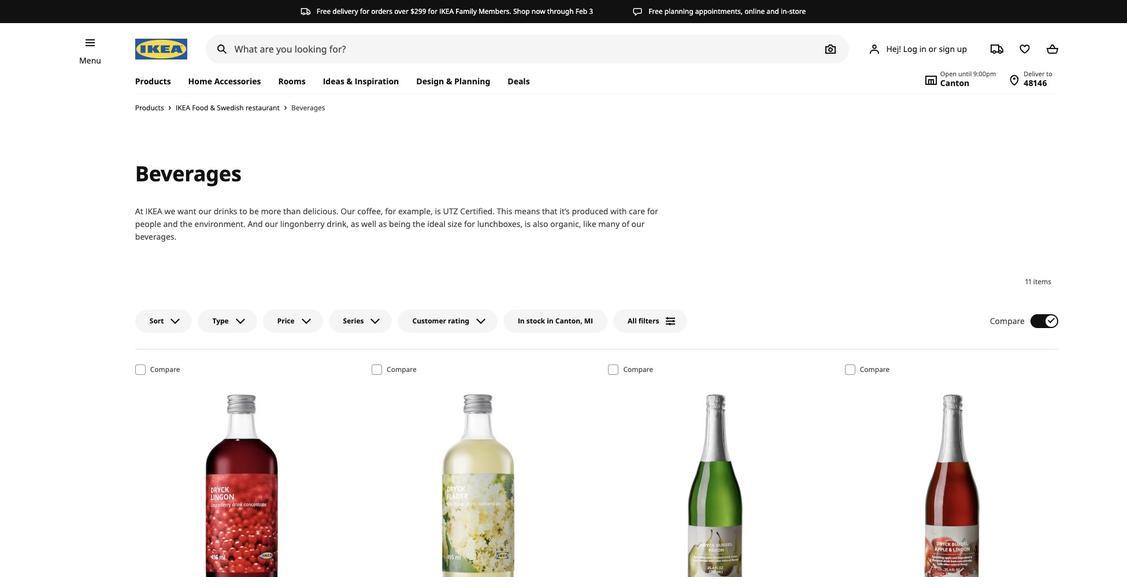 Task type: describe. For each thing, give the bounding box(es) containing it.
in stock in canton, mi
[[518, 316, 593, 326]]

$299
[[411, 6, 426, 16]]

menu
[[79, 55, 101, 66]]

deliver to 48146
[[1024, 69, 1053, 88]]

mi
[[584, 316, 593, 326]]

series
[[343, 316, 364, 326]]

48146
[[1024, 77, 1048, 88]]

of
[[622, 219, 630, 230]]

0 vertical spatial and
[[767, 6, 779, 16]]

log
[[904, 43, 918, 54]]

environment.
[[195, 219, 246, 230]]

free for free planning appointments, online and in-store
[[649, 6, 663, 16]]

or
[[929, 43, 937, 54]]

accessories
[[214, 76, 261, 87]]

products link for ikea food & swedish restaurant link
[[135, 103, 164, 113]]

all filters
[[628, 316, 659, 326]]

inspiration
[[355, 76, 399, 87]]

lunchboxes,
[[477, 219, 523, 230]]

many
[[599, 219, 620, 230]]

ikea inside at ikea we want our drinks to be more than delicious. our coffee, for example, is utz certified. this means that it's produced with care for people and the environment. and our lingonberry drink, as well as being the ideal size for lunchboxes, is also organic, like many of our beverages.
[[145, 206, 162, 217]]

canton
[[941, 77, 970, 88]]

2 products from the top
[[135, 103, 164, 113]]

shop
[[513, 6, 530, 16]]

rooms
[[278, 76, 306, 87]]

and
[[248, 219, 263, 230]]

ideas & inspiration link
[[314, 69, 408, 94]]

ideas
[[323, 76, 345, 87]]

0 vertical spatial ikea
[[439, 6, 454, 16]]

2 horizontal spatial our
[[632, 219, 645, 230]]

hej!
[[887, 43, 902, 54]]

lingonberry
[[280, 219, 325, 230]]

deals
[[508, 76, 530, 87]]

home accessories link
[[180, 69, 270, 94]]

0 horizontal spatial &
[[210, 103, 215, 113]]

size
[[448, 219, 462, 230]]

sort
[[150, 316, 164, 326]]

filters
[[639, 316, 659, 326]]

& for design
[[446, 76, 452, 87]]

& for ideas
[[347, 76, 353, 87]]

be
[[249, 206, 259, 217]]

customer rating
[[413, 316, 469, 326]]

for right $299
[[428, 6, 438, 16]]

it's
[[560, 206, 570, 217]]

drink,
[[327, 219, 349, 230]]

type
[[212, 316, 229, 326]]

free delivery for orders over $299 for ikea family members. shop now through feb 3 link
[[301, 6, 593, 17]]

being
[[389, 219, 411, 230]]

3
[[589, 6, 593, 16]]

want
[[178, 206, 196, 217]]

for right size
[[464, 219, 475, 230]]

our
[[341, 206, 355, 217]]

that
[[542, 206, 558, 217]]

in for or
[[920, 43, 927, 54]]

we
[[164, 206, 175, 217]]

open
[[941, 69, 957, 78]]

customer
[[413, 316, 446, 326]]

sort button
[[135, 310, 192, 333]]

for left orders
[[360, 6, 370, 16]]

1 vertical spatial is
[[525, 219, 531, 230]]

1 the from the left
[[180, 219, 192, 230]]

sign
[[939, 43, 955, 54]]

series button
[[329, 310, 392, 333]]

price button
[[263, 310, 323, 333]]

beverages.
[[135, 231, 177, 242]]

family
[[456, 6, 477, 16]]

11
[[1026, 277, 1032, 287]]

drinks
[[214, 206, 237, 217]]

0 horizontal spatial our
[[198, 206, 212, 217]]

hej! log in or sign up
[[887, 43, 967, 54]]

stock
[[527, 316, 545, 326]]

to inside deliver to 48146
[[1047, 69, 1053, 78]]

products link for home accessories link
[[135, 69, 180, 94]]

restaurant
[[246, 103, 280, 113]]

in-
[[781, 6, 790, 16]]

at
[[135, 206, 143, 217]]

1 products from the top
[[135, 76, 171, 87]]

hej! log in or sign up link
[[854, 38, 981, 61]]

care
[[629, 206, 645, 217]]

than
[[283, 206, 301, 217]]

design & planning
[[417, 76, 491, 87]]



Task type: vqa. For each thing, say whether or not it's contained in the screenshot.
the right IS
yes



Task type: locate. For each thing, give the bounding box(es) containing it.
well
[[361, 219, 377, 230]]

example,
[[398, 206, 433, 217]]

0 horizontal spatial is
[[435, 206, 441, 217]]

items
[[1034, 277, 1052, 287]]

and left in-
[[767, 6, 779, 16]]

1 horizontal spatial &
[[347, 76, 353, 87]]

as left well
[[351, 219, 359, 230]]

1 horizontal spatial and
[[767, 6, 779, 16]]

free planning appointments, online and in-store
[[649, 6, 806, 16]]

at ikea we want our drinks to be more than delicious. our coffee, for example, is utz certified. this means that it's produced with care for people and the environment. and our lingonberry drink, as well as being the ideal size for lunchboxes, is also organic, like many of our beverages.
[[135, 206, 659, 242]]

1 vertical spatial in
[[547, 316, 554, 326]]

ideas & inspiration
[[323, 76, 399, 87]]

0 vertical spatial in
[[920, 43, 927, 54]]

products link down the ikea logotype, go to start page
[[135, 69, 180, 94]]

until
[[959, 69, 972, 78]]

is
[[435, 206, 441, 217], [525, 219, 531, 230]]

in
[[518, 316, 525, 326]]

1 horizontal spatial beverages
[[291, 103, 325, 113]]

products link
[[135, 69, 180, 94], [135, 103, 164, 113]]

& inside ideas & inspiration link
[[347, 76, 353, 87]]

free left delivery
[[317, 6, 331, 16]]

people
[[135, 219, 161, 230]]

ikea
[[439, 6, 454, 16], [176, 103, 190, 113], [145, 206, 162, 217]]

is left utz
[[435, 206, 441, 217]]

0 horizontal spatial free
[[317, 6, 331, 16]]

type button
[[198, 310, 257, 333]]

home accessories
[[188, 76, 261, 87]]

open until 9:00pm canton
[[941, 69, 997, 88]]

1 horizontal spatial ikea
[[176, 103, 190, 113]]

as right well
[[379, 219, 387, 230]]

1 vertical spatial to
[[240, 206, 247, 217]]

1 products link from the top
[[135, 69, 180, 94]]

1 horizontal spatial the
[[413, 219, 425, 230]]

11 items
[[1026, 277, 1052, 287]]

delicious.
[[303, 206, 339, 217]]

& inside design & planning link
[[446, 76, 452, 87]]

1 horizontal spatial is
[[525, 219, 531, 230]]

like
[[584, 219, 597, 230]]

through
[[547, 6, 574, 16]]

9:00pm
[[974, 69, 997, 78]]

online
[[745, 6, 765, 16]]

for right care on the right top
[[647, 206, 659, 217]]

to inside at ikea we want our drinks to be more than delicious. our coffee, for example, is utz certified. this means that it's produced with care for people and the environment. and our lingonberry drink, as well as being the ideal size for lunchboxes, is also organic, like many of our beverages.
[[240, 206, 247, 217]]

0 vertical spatial products
[[135, 76, 171, 87]]

ikea left family
[[439, 6, 454, 16]]

1 horizontal spatial free
[[649, 6, 663, 16]]

deliver
[[1024, 69, 1045, 78]]

means
[[515, 206, 540, 217]]

and
[[767, 6, 779, 16], [163, 219, 178, 230]]

products left food
[[135, 103, 164, 113]]

1 vertical spatial and
[[163, 219, 178, 230]]

the down want
[[180, 219, 192, 230]]

in inside popup button
[[547, 316, 554, 326]]

with
[[611, 206, 627, 217]]

for
[[360, 6, 370, 16], [428, 6, 438, 16], [385, 206, 396, 217], [647, 206, 659, 217], [464, 219, 475, 230]]

Search by product text field
[[206, 35, 850, 64]]

price
[[277, 316, 295, 326]]

is down means
[[525, 219, 531, 230]]

rating
[[448, 316, 469, 326]]

free
[[317, 6, 331, 16], [649, 6, 663, 16]]

beverages
[[291, 103, 325, 113], [135, 160, 241, 188]]

in right stock
[[547, 316, 554, 326]]

&
[[347, 76, 353, 87], [446, 76, 452, 87], [210, 103, 215, 113]]

0 vertical spatial is
[[435, 206, 441, 217]]

and inside at ikea we want our drinks to be more than delicious. our coffee, for example, is utz certified. this means that it's produced with care for people and the environment. and our lingonberry drink, as well as being the ideal size for lunchboxes, is also organic, like many of our beverages.
[[163, 219, 178, 230]]

canton,
[[556, 316, 583, 326]]

1 horizontal spatial as
[[379, 219, 387, 230]]

ikea food & swedish restaurant
[[176, 103, 280, 113]]

products down the ikea logotype, go to start page
[[135, 76, 171, 87]]

home
[[188, 76, 212, 87]]

ideal
[[428, 219, 446, 230]]

beverages up want
[[135, 160, 241, 188]]

1 vertical spatial ikea
[[176, 103, 190, 113]]

in
[[920, 43, 927, 54], [547, 316, 554, 326]]

2 free from the left
[[649, 6, 663, 16]]

0 horizontal spatial and
[[163, 219, 178, 230]]

and down we
[[163, 219, 178, 230]]

1 horizontal spatial in
[[920, 43, 927, 54]]

1 free from the left
[[317, 6, 331, 16]]

now
[[532, 6, 546, 16]]

in inside hej! log in or sign up link
[[920, 43, 927, 54]]

the down example,
[[413, 219, 425, 230]]

1 as from the left
[[351, 219, 359, 230]]

& right the ideas at the left of the page
[[347, 76, 353, 87]]

free for free delivery for orders over $299 for ikea family members. shop now through feb 3
[[317, 6, 331, 16]]

organic,
[[551, 219, 581, 230]]

& right design
[[446, 76, 452, 87]]

0 vertical spatial products link
[[135, 69, 180, 94]]

appointments,
[[696, 6, 743, 16]]

ikea food & swedish restaurant link
[[176, 103, 280, 113]]

0 horizontal spatial ikea
[[145, 206, 162, 217]]

also
[[533, 219, 548, 230]]

0 horizontal spatial in
[[547, 316, 554, 326]]

0 vertical spatial beverages
[[291, 103, 325, 113]]

ikea up the people
[[145, 206, 162, 217]]

2 products link from the top
[[135, 103, 164, 113]]

0 horizontal spatial beverages
[[135, 160, 241, 188]]

to right the deliver
[[1047, 69, 1053, 78]]

ikea left food
[[176, 103, 190, 113]]

all filters button
[[614, 310, 688, 333]]

2 horizontal spatial ikea
[[439, 6, 454, 16]]

our right want
[[198, 206, 212, 217]]

delivery
[[333, 6, 358, 16]]

the
[[180, 219, 192, 230], [413, 219, 425, 230]]

0 horizontal spatial as
[[351, 219, 359, 230]]

products link left food
[[135, 103, 164, 113]]

our right of
[[632, 219, 645, 230]]

in for canton,
[[547, 316, 554, 326]]

our down more
[[265, 219, 278, 230]]

menu button
[[79, 54, 101, 67]]

free left planning
[[649, 6, 663, 16]]

to left be
[[240, 206, 247, 217]]

1 vertical spatial products
[[135, 103, 164, 113]]

1 horizontal spatial our
[[265, 219, 278, 230]]

1 vertical spatial products link
[[135, 103, 164, 113]]

1 vertical spatial beverages
[[135, 160, 241, 188]]

0 horizontal spatial to
[[240, 206, 247, 217]]

for up being
[[385, 206, 396, 217]]

more
[[261, 206, 281, 217]]

planning
[[665, 6, 694, 16]]

in stock in canton, mi button
[[504, 310, 608, 333]]

customer rating button
[[398, 310, 498, 333]]

2 the from the left
[[413, 219, 425, 230]]

2 vertical spatial ikea
[[145, 206, 162, 217]]

up
[[957, 43, 967, 54]]

0 vertical spatial to
[[1047, 69, 1053, 78]]

2 horizontal spatial &
[[446, 76, 452, 87]]

coffee,
[[358, 206, 383, 217]]

design & planning link
[[408, 69, 499, 94]]

swedish
[[217, 103, 244, 113]]

free planning appointments, online and in-store link
[[633, 6, 806, 17]]

planning
[[455, 76, 491, 87]]

this
[[497, 206, 513, 217]]

food
[[192, 103, 208, 113]]

over
[[394, 6, 409, 16]]

0 horizontal spatial the
[[180, 219, 192, 230]]

1 horizontal spatial to
[[1047, 69, 1053, 78]]

None search field
[[206, 35, 850, 64]]

ikea logotype, go to start page image
[[135, 39, 187, 60]]

free delivery for orders over $299 for ikea family members. shop now through feb 3
[[317, 6, 593, 16]]

compare
[[990, 316, 1025, 327], [150, 365, 180, 375], [387, 365, 417, 375], [624, 365, 653, 375], [860, 365, 890, 375]]

beverages down rooms "link"
[[291, 103, 325, 113]]

& right food
[[210, 103, 215, 113]]

2 as from the left
[[379, 219, 387, 230]]

rooms link
[[270, 69, 314, 94]]

products
[[135, 76, 171, 87], [135, 103, 164, 113]]

in left or
[[920, 43, 927, 54]]

all
[[628, 316, 637, 326]]

design
[[417, 76, 444, 87]]



